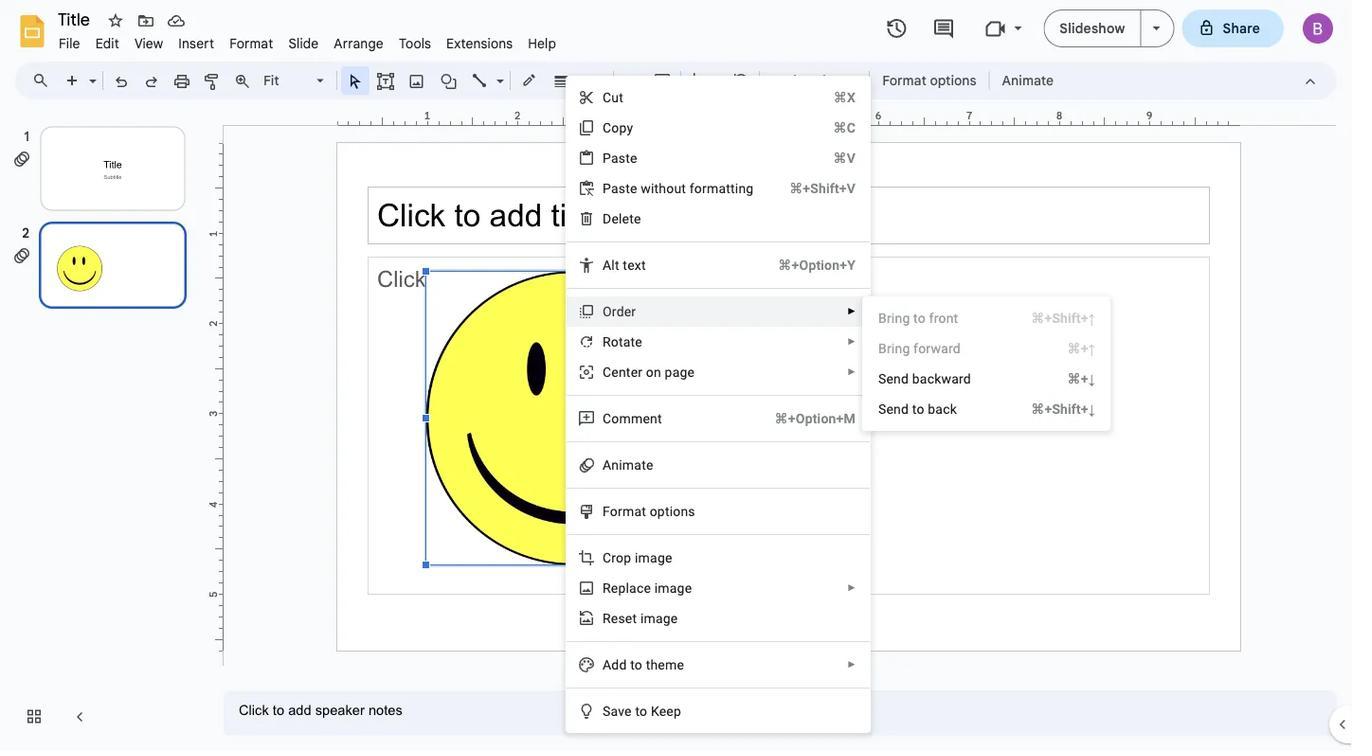 Task type: describe. For each thing, give the bounding box(es) containing it.
to for add
[[630, 657, 642, 673]]

file menu item
[[51, 32, 88, 54]]

paste without formatting
[[603, 181, 754, 196]]

⌘v
[[833, 150, 856, 166]]

⌘+↑
[[1068, 341, 1095, 356]]

help
[[528, 35, 556, 52]]

⌘c element
[[811, 118, 856, 137]]

► for add to theme
[[847, 660, 857, 670]]

Zoom field
[[258, 67, 333, 95]]

animate inside menu
[[603, 457, 653, 473]]

► for rotate
[[847, 336, 857, 347]]

⌘+option+y element
[[756, 256, 856, 275]]

w
[[931, 341, 941, 356]]

add
[[603, 657, 627, 673]]

copy
[[603, 120, 633, 136]]

k
[[950, 401, 957, 417]]

without
[[641, 181, 686, 196]]

center on page
[[603, 364, 695, 380]]

theme
[[646, 657, 684, 673]]

send backward b element
[[878, 371, 977, 387]]

► for order
[[847, 306, 857, 317]]

bring for w ard
[[878, 341, 961, 356]]

Menus field
[[24, 67, 65, 94]]

bring forward w element
[[878, 341, 966, 356]]

arrange
[[334, 35, 384, 52]]

ard
[[941, 341, 961, 356]]

save to keep
[[603, 704, 681, 719]]

tools menu item
[[391, 32, 439, 54]]

Zoom text field
[[261, 67, 314, 94]]

Star checkbox
[[102, 8, 129, 34]]

cut
[[603, 90, 624, 105]]

menu containing cut
[[566, 76, 871, 733]]

border color: transparent image
[[519, 67, 541, 92]]

⌘+shift+v
[[789, 181, 856, 196]]

slide
[[288, 35, 319, 52]]

⌘+option+m element
[[752, 409, 856, 428]]

tools
[[399, 35, 431, 52]]

comment
[[603, 411, 662, 426]]

menu containing bring to
[[862, 297, 1111, 431]]

b
[[912, 371, 920, 387]]

► for replace image
[[847, 583, 857, 594]]

animate inside button
[[1002, 72, 1054, 89]]

options inside "button"
[[930, 72, 977, 89]]

alt text
[[603, 257, 646, 273]]

border weight option
[[551, 67, 573, 94]]

send for send to bac k
[[878, 401, 909, 417]]

⌘v element
[[811, 149, 856, 168]]

format menu item
[[222, 32, 281, 54]]

help menu item
[[520, 32, 564, 54]]

application containing slideshow
[[0, 0, 1352, 751]]

extensions menu item
[[439, 32, 520, 54]]

replace inside menu
[[603, 580, 651, 596]]

replace image button
[[764, 66, 865, 95]]

image inside dropdown button
[[823, 72, 861, 89]]

format options inside "button"
[[882, 72, 977, 89]]

format inside menu
[[603, 504, 646, 519]]

reset
[[603, 611, 637, 626]]

⌘c
[[833, 120, 856, 136]]

paste for paste without formatting
[[603, 181, 637, 196]]

crop
[[603, 550, 631, 566]]

⌘x element
[[811, 88, 856, 107]]

menu bar banner
[[0, 0, 1352, 751]]

bring for bring to
[[878, 310, 910, 326]]

ront
[[934, 310, 958, 326]]

shape image
[[438, 67, 460, 94]]

main toolbar
[[56, 66, 1063, 95]]

replace inside dropdown button
[[769, 72, 819, 89]]

alt
[[603, 257, 619, 273]]

⌘+shift+↑
[[1031, 310, 1095, 326]]

bac
[[928, 401, 950, 417]]

bring to front f element
[[878, 310, 964, 326]]

format inside "button"
[[882, 72, 927, 89]]

send to back k element
[[878, 401, 963, 417]]

slide menu item
[[281, 32, 326, 54]]

send for send b ackward
[[878, 371, 909, 387]]

image right the "crop"
[[635, 550, 672, 566]]



Task type: locate. For each thing, give the bounding box(es) containing it.
1 paste from the top
[[603, 150, 637, 166]]

to for send
[[912, 401, 924, 417]]

slideshow
[[1060, 20, 1125, 36]]

1 vertical spatial format
[[882, 72, 927, 89]]

1 send from the top
[[878, 371, 909, 387]]

text
[[623, 257, 646, 273]]

presentation options image
[[1153, 27, 1160, 30]]

format options
[[882, 72, 977, 89], [603, 504, 695, 519]]

menu bar
[[51, 25, 564, 56]]

f
[[929, 310, 934, 326]]

1 vertical spatial replace
[[603, 580, 651, 596]]

2 horizontal spatial format
[[882, 72, 927, 89]]

► for center on page
[[847, 367, 857, 378]]

page
[[665, 364, 695, 380]]

replace image
[[769, 72, 861, 89], [603, 580, 692, 596]]

⌘+shift+↓
[[1031, 401, 1095, 417]]

ackward
[[920, 371, 971, 387]]

0 vertical spatial format
[[229, 35, 273, 52]]

2 ► from the top
[[847, 336, 857, 347]]

format right ⌘x element
[[882, 72, 927, 89]]

format options button
[[874, 66, 985, 95]]

2 vertical spatial format
[[603, 504, 646, 519]]

bring to f ront
[[878, 310, 958, 326]]

0 vertical spatial replace image
[[769, 72, 861, 89]]

share button
[[1182, 9, 1284, 47]]

1 vertical spatial options
[[650, 504, 695, 519]]

1 horizontal spatial format options
[[882, 72, 977, 89]]

send
[[878, 371, 909, 387], [878, 401, 909, 417]]

animate
[[1002, 72, 1054, 89], [603, 457, 653, 473]]

mask image image
[[711, 68, 723, 75]]

1 horizontal spatial animate
[[1002, 72, 1054, 89]]

1 bring from the top
[[878, 310, 910, 326]]

arrange menu item
[[326, 32, 391, 54]]

bring left 'f'
[[878, 310, 910, 326]]

paste for paste
[[603, 150, 637, 166]]

menu item up the ard
[[878, 309, 1095, 328]]

keep
[[651, 704, 681, 719]]

view
[[134, 35, 163, 52]]

0 vertical spatial animate
[[1002, 72, 1054, 89]]

format up zoom text box
[[229, 35, 273, 52]]

0 horizontal spatial options
[[650, 504, 695, 519]]

⌘+option+m
[[775, 411, 856, 426]]

⌘+up element
[[1045, 339, 1095, 358]]

⌘+shift+down element
[[1008, 400, 1095, 419]]

1 horizontal spatial format
[[603, 504, 646, 519]]

⌘+option+y
[[778, 257, 856, 273]]

⌘+↓
[[1068, 371, 1095, 387]]

menu item containing bring to
[[878, 309, 1095, 328]]

⌘+down element
[[1045, 370, 1095, 389]]

edit
[[95, 35, 119, 52]]

options left animate button
[[930, 72, 977, 89]]

menu bar inside menu bar banner
[[51, 25, 564, 56]]

add to theme
[[603, 657, 684, 673]]

share
[[1223, 20, 1260, 36]]

0 vertical spatial send
[[878, 371, 909, 387]]

paste up delete
[[603, 181, 637, 196]]

replace
[[769, 72, 819, 89], [603, 580, 651, 596]]

replace image up '⌘x'
[[769, 72, 861, 89]]

insert menu item
[[171, 32, 222, 54]]

⌘x
[[834, 90, 856, 105]]

send down send b ackward at the right of page
[[878, 401, 909, 417]]

menu bar containing file
[[51, 25, 564, 56]]

2 bring from the top
[[878, 341, 910, 356]]

5 ► from the top
[[847, 660, 857, 670]]

animate down comment at the left
[[603, 457, 653, 473]]

bring
[[878, 310, 910, 326], [878, 341, 910, 356]]

4 ► from the top
[[847, 583, 857, 594]]

formatting
[[690, 181, 754, 196]]

to for bring
[[914, 310, 926, 326]]

menu item containing bring for
[[878, 339, 1095, 358]]

edit menu item
[[88, 32, 127, 54]]

crop image
[[603, 550, 672, 566]]

to
[[914, 310, 926, 326], [912, 401, 924, 417], [630, 657, 642, 673], [635, 704, 647, 719]]

1 vertical spatial send
[[878, 401, 909, 417]]

new slide with layout image
[[84, 68, 97, 75]]

menu
[[566, 76, 871, 733], [862, 297, 1111, 431]]

animate button
[[994, 66, 1062, 95]]

application
[[0, 0, 1352, 751]]

image right 'reset'
[[640, 611, 678, 626]]

insert image image
[[406, 67, 428, 94]]

bring left for
[[878, 341, 910, 356]]

1 horizontal spatial replace
[[769, 72, 819, 89]]

options inside menu
[[650, 504, 695, 519]]

to inside menu item
[[914, 310, 926, 326]]

to for save
[[635, 704, 647, 719]]

order
[[603, 304, 636, 319]]

for
[[914, 341, 931, 356]]

image
[[823, 72, 861, 89], [635, 550, 672, 566], [655, 580, 692, 596], [640, 611, 678, 626]]

border dash option
[[583, 67, 605, 94]]

format inside menu item
[[229, 35, 273, 52]]

replace image inside dropdown button
[[769, 72, 861, 89]]

1 vertical spatial bring
[[878, 341, 910, 356]]

0 horizontal spatial format
[[229, 35, 273, 52]]

1 ► from the top
[[847, 306, 857, 317]]

0 vertical spatial bring
[[878, 310, 910, 326]]

1 menu item from the top
[[878, 309, 1095, 328]]

1 vertical spatial paste
[[603, 181, 637, 196]]

bring for bring for
[[878, 341, 910, 356]]

2 send from the top
[[878, 401, 909, 417]]

Rename text field
[[51, 8, 100, 30]]

0 horizontal spatial animate
[[603, 457, 653, 473]]

2 paste from the top
[[603, 181, 637, 196]]

to left 'f'
[[914, 310, 926, 326]]

replace image up reset image
[[603, 580, 692, 596]]

menu item down ront
[[878, 339, 1095, 358]]

send b ackward
[[878, 371, 971, 387]]

image up reset image
[[655, 580, 692, 596]]

1 horizontal spatial options
[[930, 72, 977, 89]]

send left b
[[878, 371, 909, 387]]

reset image
[[603, 611, 678, 626]]

0 horizontal spatial replace image
[[603, 580, 692, 596]]

1 vertical spatial animate
[[603, 457, 653, 473]]

3 ► from the top
[[847, 367, 857, 378]]

menu item
[[878, 309, 1095, 328], [878, 339, 1095, 358]]

format up the "crop"
[[603, 504, 646, 519]]

view menu item
[[127, 32, 171, 54]]

delete
[[603, 211, 641, 226]]

extensions
[[446, 35, 513, 52]]

1 vertical spatial menu item
[[878, 339, 1095, 358]]

to right save
[[635, 704, 647, 719]]

center
[[603, 364, 643, 380]]

0 vertical spatial paste
[[603, 150, 637, 166]]

file
[[59, 35, 80, 52]]

paste
[[603, 150, 637, 166], [603, 181, 637, 196]]

insert
[[178, 35, 214, 52]]

0 vertical spatial format options
[[882, 72, 977, 89]]

0 vertical spatial options
[[930, 72, 977, 89]]

1 vertical spatial replace image
[[603, 580, 692, 596]]

0 horizontal spatial format options
[[603, 504, 695, 519]]

0 vertical spatial menu item
[[878, 309, 1095, 328]]

to left bac
[[912, 401, 924, 417]]

animate down slideshow button at the top of the page
[[1002, 72, 1054, 89]]

image up '⌘x'
[[823, 72, 861, 89]]

1 vertical spatial format options
[[603, 504, 695, 519]]

⌘+shift+up element
[[1008, 309, 1095, 328]]

2 menu item from the top
[[878, 339, 1095, 358]]

format
[[229, 35, 273, 52], [882, 72, 927, 89], [603, 504, 646, 519]]

options up crop image
[[650, 504, 695, 519]]

paste down copy at the left top of the page
[[603, 150, 637, 166]]

navigation
[[0, 107, 208, 751]]

save
[[603, 704, 632, 719]]

to right add
[[630, 657, 642, 673]]

0 vertical spatial replace
[[769, 72, 819, 89]]

slideshow button
[[1044, 9, 1141, 47]]

on
[[646, 364, 661, 380]]

⌘+shift+v element
[[767, 179, 856, 198]]

rotate
[[603, 334, 642, 350]]

send to bac k
[[878, 401, 957, 417]]

replace up 'reset'
[[603, 580, 651, 596]]

0 horizontal spatial replace
[[603, 580, 651, 596]]

►
[[847, 306, 857, 317], [847, 336, 857, 347], [847, 367, 857, 378], [847, 583, 857, 594], [847, 660, 857, 670]]

1 horizontal spatial replace image
[[769, 72, 861, 89]]

options
[[930, 72, 977, 89], [650, 504, 695, 519]]

replace up ⌘c element
[[769, 72, 819, 89]]



Task type: vqa. For each thing, say whether or not it's contained in the screenshot.
Background button
no



